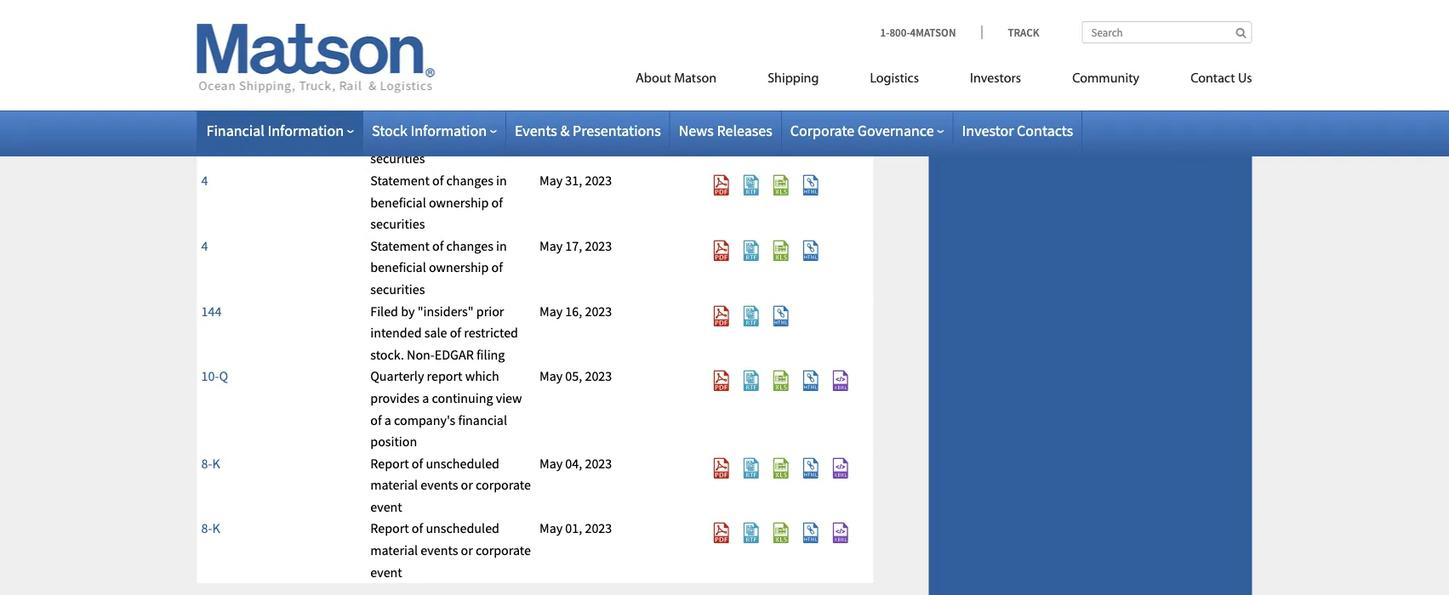 Task type: describe. For each thing, give the bounding box(es) containing it.
2 144 link from the top
[[201, 303, 222, 320]]

17,
[[565, 237, 582, 254]]

k for may 04, 2023
[[212, 455, 220, 472]]

investor contacts
[[962, 121, 1073, 140]]

1 "insiders" from the top
[[417, 41, 474, 58]]

1 sale from the top
[[424, 63, 447, 80]]

edgar for 2nd "144" link from the bottom of the page
[[435, 85, 474, 102]]

events for may 04, 2023
[[421, 477, 458, 494]]

news releases
[[679, 121, 772, 140]]

1 non- from the top
[[407, 85, 435, 102]]

may for may 01, 2023
[[539, 520, 563, 538]]

4 link for may 17, 2023
[[201, 237, 208, 254]]

01,
[[565, 520, 582, 538]]

track
[[1008, 25, 1039, 39]]

statement of changes in beneficial ownership of securities for jun 09, 2023
[[370, 107, 507, 167]]

may for may 17, 2023
[[539, 237, 563, 254]]

continuing
[[432, 390, 493, 407]]

10-
[[201, 368, 219, 385]]

4 for may 17, 2023
[[201, 237, 208, 254]]

1 vertical spatial a
[[384, 412, 391, 429]]

securities for jun 09, 2023
[[370, 150, 425, 167]]

in for may 17, 2023
[[496, 237, 507, 254]]

edgar for 2nd "144" link from the top
[[435, 346, 474, 363]]

or for may 04, 2023
[[461, 477, 473, 494]]

investor
[[962, 121, 1014, 140]]

logistics
[[870, 72, 919, 86]]

about matson link
[[610, 63, 742, 98]]

logistics link
[[844, 63, 944, 98]]

presentations
[[573, 121, 661, 140]]

2 sale from the top
[[424, 325, 447, 342]]

8- for may 01, 2023
[[201, 520, 212, 538]]

4 for jun 09, 2023
[[201, 107, 208, 124]]

shipping
[[768, 72, 819, 86]]

event for may 01, 2023
[[370, 564, 402, 581]]

8- for may 04, 2023
[[201, 455, 212, 472]]

investors
[[970, 72, 1021, 86]]

or for may 01, 2023
[[461, 542, 473, 559]]

stock information
[[372, 121, 487, 140]]

8-k for may 04, 2023
[[201, 455, 220, 472]]

events & presentations link
[[515, 121, 661, 140]]

jun
[[539, 107, 561, 124]]

04,
[[565, 455, 582, 472]]

ownership for jun 09, 2023
[[429, 129, 489, 146]]

material for may 04, 2023
[[370, 477, 418, 494]]

governance
[[857, 121, 934, 140]]

10-q
[[201, 368, 228, 385]]

events
[[515, 121, 557, 140]]

2 non- from the top
[[407, 346, 435, 363]]

event for may 04, 2023
[[370, 499, 402, 516]]

beneficial for may 31, 2023
[[370, 194, 426, 211]]

1 144 from the top
[[201, 41, 222, 58]]

2 restricted from the top
[[464, 325, 518, 342]]

2023 for may 31, 2023
[[585, 172, 612, 189]]

events for may 01, 2023
[[421, 542, 458, 559]]

statement of changes in beneficial ownership of securities for may 17, 2023
[[370, 237, 507, 298]]

1 by from the top
[[401, 41, 415, 58]]

filed for 2nd "144" link from the top
[[370, 303, 398, 320]]

securities for may 17, 2023
[[370, 281, 425, 298]]

shipping link
[[742, 63, 844, 98]]

corporate for may 04, 2023
[[476, 477, 531, 494]]

2 by from the top
[[401, 303, 415, 320]]

2 filed by "insiders" prior intended sale of restricted stock. non-edgar filing from the top
[[370, 303, 518, 363]]

statement for may 17, 2023
[[370, 237, 430, 254]]

2 filing from the top
[[476, 346, 505, 363]]

financial
[[206, 121, 265, 140]]

investor contacts link
[[962, 121, 1073, 140]]

corporate governance link
[[790, 121, 944, 140]]

intended for 2nd "144" link from the top
[[370, 325, 422, 342]]

may for may 31, 2023
[[539, 172, 563, 189]]

corporate
[[790, 121, 854, 140]]

may 05, 2023
[[539, 368, 612, 385]]

unscheduled for may 04, 2023
[[426, 455, 499, 472]]

filed for 2nd "144" link from the bottom of the page
[[370, 41, 398, 58]]

investors link
[[944, 63, 1047, 98]]

may 31, 2023
[[539, 172, 612, 189]]

provides
[[370, 390, 420, 407]]

stock information link
[[372, 121, 497, 140]]

community link
[[1047, 63, 1165, 98]]

beneficial for may 17, 2023
[[370, 259, 426, 276]]

k for may 01, 2023
[[212, 520, 220, 538]]

2 stock. from the top
[[370, 346, 404, 363]]

4 for may 31, 2023
[[201, 172, 208, 189]]

1-800-4matson
[[880, 25, 956, 39]]

1 stock. from the top
[[370, 85, 404, 102]]

4matson
[[910, 25, 956, 39]]

8-k link for may 01, 2023
[[201, 520, 220, 538]]

05,
[[565, 368, 582, 385]]

16,
[[565, 303, 582, 320]]

track link
[[981, 25, 1039, 39]]

events & presentations
[[515, 121, 661, 140]]

q
[[219, 368, 228, 385]]

4 link for may 31, 2023
[[201, 172, 208, 189]]

corporate governance
[[790, 121, 934, 140]]

statement for may 31, 2023
[[370, 172, 430, 189]]



Task type: locate. For each thing, give the bounding box(es) containing it.
news releases link
[[679, 121, 772, 140]]

144 link up financial
[[201, 41, 222, 58]]

edgar
[[435, 85, 474, 102], [435, 346, 474, 363]]

2 prior from the top
[[476, 303, 504, 320]]

search image
[[1236, 27, 1246, 38]]

filing
[[476, 85, 505, 102], [476, 346, 505, 363]]

financial
[[458, 412, 507, 429]]

3 securities from the top
[[370, 281, 425, 298]]

&
[[560, 121, 570, 140]]

2 statement of changes in beneficial ownership of securities from the top
[[370, 172, 507, 233]]

corporate for may 01, 2023
[[476, 542, 531, 559]]

1 k from the top
[[212, 455, 220, 472]]

2 corporate from the top
[[476, 542, 531, 559]]

may for may 16, 2023
[[539, 303, 563, 320]]

1 8- from the top
[[201, 455, 212, 472]]

in for jun 09, 2023
[[496, 107, 507, 124]]

may for may 05, 2023
[[539, 368, 563, 385]]

or
[[461, 477, 473, 494], [461, 542, 473, 559]]

1 vertical spatial "insiders"
[[417, 303, 474, 320]]

2 edgar from the top
[[435, 346, 474, 363]]

2023 right 16,
[[585, 303, 612, 320]]

1 vertical spatial beneficial
[[370, 194, 426, 211]]

0 vertical spatial a
[[422, 390, 429, 407]]

by up quarterly
[[401, 303, 415, 320]]

intended up quarterly
[[370, 325, 422, 342]]

stock. up quarterly
[[370, 346, 404, 363]]

2 vertical spatial in
[[496, 237, 507, 254]]

by
[[401, 41, 415, 58], [401, 303, 415, 320]]

0 vertical spatial report of unscheduled material events or corporate event
[[370, 455, 531, 516]]

2023 right 05,
[[585, 368, 612, 385]]

0 vertical spatial changes
[[446, 107, 493, 124]]

4 may from the top
[[539, 368, 563, 385]]

2 vertical spatial statement of changes in beneficial ownership of securities
[[370, 237, 507, 298]]

1 report of unscheduled material events or corporate event from the top
[[370, 455, 531, 516]]

information right financial
[[268, 121, 344, 140]]

0 vertical spatial edgar
[[435, 85, 474, 102]]

0 vertical spatial unscheduled
[[426, 455, 499, 472]]

1 vertical spatial ownership
[[429, 194, 489, 211]]

may 04, 2023
[[539, 455, 612, 472]]

None search field
[[1082, 21, 1252, 43]]

1 vertical spatial or
[[461, 542, 473, 559]]

09,
[[564, 107, 580, 124]]

sale up "stock information" link
[[424, 63, 447, 80]]

1 vertical spatial events
[[421, 542, 458, 559]]

3 4 link from the top
[[201, 237, 208, 254]]

1 or from the top
[[461, 477, 473, 494]]

filed by "insiders" prior intended sale of restricted stock. non-edgar filing up "stock information" link
[[370, 41, 518, 102]]

2023 right 31,
[[585, 172, 612, 189]]

unscheduled for may 01, 2023
[[426, 520, 499, 538]]

community
[[1072, 72, 1139, 86]]

about matson
[[636, 72, 717, 86]]

5 may from the top
[[539, 455, 563, 472]]

3 statement from the top
[[370, 237, 430, 254]]

may 01, 2023
[[539, 520, 612, 538]]

contact us
[[1190, 72, 1252, 86]]

prior
[[476, 41, 504, 58], [476, 303, 504, 320]]

2 report from the top
[[370, 520, 409, 538]]

1 vertical spatial prior
[[476, 303, 504, 320]]

matson
[[674, 72, 717, 86]]

1 vertical spatial changes
[[446, 172, 493, 189]]

2023 right 04,
[[585, 455, 612, 472]]

2 unscheduled from the top
[[426, 520, 499, 538]]

changes for jun 09, 2023
[[446, 107, 493, 124]]

intended
[[370, 63, 422, 80], [370, 325, 422, 342]]

0 vertical spatial securities
[[370, 150, 425, 167]]

in left events
[[496, 107, 507, 124]]

2 in from the top
[[496, 172, 507, 189]]

view
[[496, 390, 522, 407]]

2 k from the top
[[212, 520, 220, 538]]

144 link up the 10-
[[201, 303, 222, 320]]

news
[[679, 121, 714, 140]]

2 ownership from the top
[[429, 194, 489, 211]]

1 events from the top
[[421, 477, 458, 494]]

intended up stock
[[370, 63, 422, 80]]

may left 05,
[[539, 368, 563, 385]]

by up stock
[[401, 41, 415, 58]]

filing up "which"
[[476, 346, 505, 363]]

releases
[[717, 121, 772, 140]]

0 vertical spatial sale
[[424, 63, 447, 80]]

report
[[427, 368, 462, 385]]

1 vertical spatial filing
[[476, 346, 505, 363]]

2023 for may 17, 2023
[[585, 237, 612, 254]]

stock
[[372, 121, 407, 140]]

filed by "insiders" prior intended sale of restricted stock. non-edgar filing up report
[[370, 303, 518, 363]]

1 vertical spatial in
[[496, 172, 507, 189]]

3 may from the top
[[539, 303, 563, 320]]

2 event from the top
[[370, 564, 402, 581]]

edgar up report
[[435, 346, 474, 363]]

restricted up events
[[464, 63, 518, 80]]

8-k
[[201, 455, 220, 472], [201, 520, 220, 538]]

unscheduled
[[426, 455, 499, 472], [426, 520, 499, 538]]

non- up quarterly
[[407, 346, 435, 363]]

ownership for may 31, 2023
[[429, 194, 489, 211]]

1 filed by "insiders" prior intended sale of restricted stock. non-edgar filing from the top
[[370, 41, 518, 102]]

may
[[539, 172, 563, 189], [539, 237, 563, 254], [539, 303, 563, 320], [539, 368, 563, 385], [539, 455, 563, 472], [539, 520, 563, 538]]

in left 31,
[[496, 172, 507, 189]]

1 horizontal spatial a
[[422, 390, 429, 407]]

a
[[422, 390, 429, 407], [384, 412, 391, 429]]

1 vertical spatial corporate
[[476, 542, 531, 559]]

6 may from the top
[[539, 520, 563, 538]]

2 may from the top
[[539, 237, 563, 254]]

1 vertical spatial edgar
[[435, 346, 474, 363]]

"insiders" up report
[[417, 303, 474, 320]]

1 may from the top
[[539, 172, 563, 189]]

1 in from the top
[[496, 107, 507, 124]]

1 vertical spatial filed
[[370, 303, 398, 320]]

0 vertical spatial in
[[496, 107, 507, 124]]

8-k link
[[201, 455, 220, 472], [201, 520, 220, 538]]

144
[[201, 41, 222, 58], [201, 303, 222, 320]]

0 vertical spatial 144
[[201, 41, 222, 58]]

a up "company's"
[[422, 390, 429, 407]]

1 ownership from the top
[[429, 129, 489, 146]]

2023 for jun 09, 2023
[[583, 107, 610, 124]]

1 vertical spatial event
[[370, 564, 402, 581]]

2023 for may 01, 2023
[[585, 520, 612, 538]]

0 vertical spatial 8-
[[201, 455, 212, 472]]

quarterly
[[370, 368, 424, 385]]

in for may 31, 2023
[[496, 172, 507, 189]]

2 vertical spatial ownership
[[429, 259, 489, 276]]

1 vertical spatial restricted
[[464, 325, 518, 342]]

company's
[[394, 412, 455, 429]]

edgar up "stock information" link
[[435, 85, 474, 102]]

k
[[212, 455, 220, 472], [212, 520, 220, 538]]

0 vertical spatial 144 link
[[201, 41, 222, 58]]

1 vertical spatial intended
[[370, 325, 422, 342]]

2023
[[583, 107, 610, 124], [585, 172, 612, 189], [585, 237, 612, 254], [585, 303, 612, 320], [585, 368, 612, 385], [585, 455, 612, 472], [585, 520, 612, 538]]

0 vertical spatial ownership
[[429, 129, 489, 146]]

1 vertical spatial filed by "insiders" prior intended sale of restricted stock. non-edgar filing
[[370, 303, 518, 363]]

0 vertical spatial k
[[212, 455, 220, 472]]

2 vertical spatial 4 link
[[201, 237, 208, 254]]

information for financial information
[[268, 121, 344, 140]]

financial information link
[[206, 121, 354, 140]]

1 securities from the top
[[370, 150, 425, 167]]

0 horizontal spatial a
[[384, 412, 391, 429]]

1 vertical spatial unscheduled
[[426, 520, 499, 538]]

1 intended from the top
[[370, 63, 422, 80]]

3 statement of changes in beneficial ownership of securities from the top
[[370, 237, 507, 298]]

us
[[1238, 72, 1252, 86]]

144 up the 10-
[[201, 303, 222, 320]]

8-k for may 01, 2023
[[201, 520, 220, 538]]

1 vertical spatial securities
[[370, 216, 425, 233]]

statement of changes in beneficial ownership of securities for may 31, 2023
[[370, 172, 507, 233]]

2 8-k link from the top
[[201, 520, 220, 538]]

2 events from the top
[[421, 542, 458, 559]]

1 vertical spatial 144 link
[[201, 303, 222, 320]]

0 vertical spatial statement of changes in beneficial ownership of securities
[[370, 107, 507, 167]]

1 vertical spatial 4 link
[[201, 172, 208, 189]]

1 information from the left
[[268, 121, 344, 140]]

3 ownership from the top
[[429, 259, 489, 276]]

1 vertical spatial k
[[212, 520, 220, 538]]

8-
[[201, 455, 212, 472], [201, 520, 212, 538]]

1 vertical spatial 144
[[201, 303, 222, 320]]

0 vertical spatial event
[[370, 499, 402, 516]]

changes
[[446, 107, 493, 124], [446, 172, 493, 189], [446, 237, 493, 254]]

financial information
[[206, 121, 344, 140]]

about
[[636, 72, 671, 86]]

2 changes from the top
[[446, 172, 493, 189]]

4 link for jun 09, 2023
[[201, 107, 208, 124]]

2023 right 09,
[[583, 107, 610, 124]]

1 restricted from the top
[[464, 63, 518, 80]]

1 unscheduled from the top
[[426, 455, 499, 472]]

2023 right 01, at the bottom of page
[[585, 520, 612, 538]]

of inside quarterly report which provides a continuing view of a company's financial position
[[370, 412, 382, 429]]

1 vertical spatial 4
[[201, 172, 208, 189]]

1 vertical spatial statement of changes in beneficial ownership of securities
[[370, 172, 507, 233]]

1 vertical spatial report
[[370, 520, 409, 538]]

information for stock information
[[411, 121, 487, 140]]

2 beneficial from the top
[[370, 194, 426, 211]]

0 vertical spatial restricted
[[464, 63, 518, 80]]

0 vertical spatial stock.
[[370, 85, 404, 102]]

filed
[[370, 41, 398, 58], [370, 303, 398, 320]]

2 vertical spatial changes
[[446, 237, 493, 254]]

ownership
[[429, 129, 489, 146], [429, 194, 489, 211], [429, 259, 489, 276]]

2 8-k from the top
[[201, 520, 220, 538]]

2 8- from the top
[[201, 520, 212, 538]]

sale
[[424, 63, 447, 80], [424, 325, 447, 342]]

1 144 link from the top
[[201, 41, 222, 58]]

0 vertical spatial corporate
[[476, 477, 531, 494]]

of
[[450, 63, 461, 80], [432, 107, 444, 124], [491, 129, 503, 146], [432, 172, 444, 189], [491, 194, 503, 211], [432, 237, 444, 254], [491, 259, 503, 276], [450, 325, 461, 342], [370, 412, 382, 429], [412, 455, 423, 472], [412, 520, 423, 538]]

"insiders"
[[417, 41, 474, 58], [417, 303, 474, 320]]

1 beneficial from the top
[[370, 129, 426, 146]]

report of unscheduled material events or corporate event for may 01, 2023
[[370, 520, 531, 581]]

144 up financial
[[201, 41, 222, 58]]

2 vertical spatial 4
[[201, 237, 208, 254]]

filed up quarterly
[[370, 303, 398, 320]]

2 filed from the top
[[370, 303, 398, 320]]

1 vertical spatial 8-k link
[[201, 520, 220, 538]]

1 8-k link from the top
[[201, 455, 220, 472]]

restricted
[[464, 63, 518, 80], [464, 325, 518, 342]]

0 vertical spatial by
[[401, 41, 415, 58]]

1 event from the top
[[370, 499, 402, 516]]

1 filed from the top
[[370, 41, 398, 58]]

0 vertical spatial 8-k
[[201, 455, 220, 472]]

2 144 from the top
[[201, 303, 222, 320]]

1-800-4matson link
[[880, 25, 981, 39]]

changes for may 17, 2023
[[446, 237, 493, 254]]

2 securities from the top
[[370, 216, 425, 233]]

matson image
[[197, 24, 435, 94]]

4
[[201, 107, 208, 124], [201, 172, 208, 189], [201, 237, 208, 254]]

1 report from the top
[[370, 455, 409, 472]]

non- up stock information
[[407, 85, 435, 102]]

may 17, 2023
[[539, 237, 612, 254]]

statement of changes in beneficial ownership of securities
[[370, 107, 507, 167], [370, 172, 507, 233], [370, 237, 507, 298]]

ownership for may 17, 2023
[[429, 259, 489, 276]]

contacts
[[1017, 121, 1073, 140]]

1 4 link from the top
[[201, 107, 208, 124]]

"insiders" up "stock information" link
[[417, 41, 474, 58]]

2 intended from the top
[[370, 325, 422, 342]]

1 vertical spatial 8-k
[[201, 520, 220, 538]]

0 vertical spatial statement
[[370, 107, 430, 124]]

2 information from the left
[[411, 121, 487, 140]]

stock. up stock
[[370, 85, 404, 102]]

filed up stock
[[370, 41, 398, 58]]

31,
[[565, 172, 582, 189]]

0 vertical spatial filed
[[370, 41, 398, 58]]

securities for may 31, 2023
[[370, 216, 425, 233]]

1 statement of changes in beneficial ownership of securities from the top
[[370, 107, 507, 167]]

1 4 from the top
[[201, 107, 208, 124]]

0 vertical spatial filed by "insiders" prior intended sale of restricted stock. non-edgar filing
[[370, 41, 518, 102]]

8-k link for may 04, 2023
[[201, 455, 220, 472]]

report for may 01, 2023
[[370, 520, 409, 538]]

information right stock
[[411, 121, 487, 140]]

1 vertical spatial material
[[370, 542, 418, 559]]

contact
[[1190, 72, 1235, 86]]

144 link
[[201, 41, 222, 58], [201, 303, 222, 320]]

2 "insiders" from the top
[[417, 303, 474, 320]]

report of unscheduled material events or corporate event
[[370, 455, 531, 516], [370, 520, 531, 581]]

restricted up "which"
[[464, 325, 518, 342]]

quarterly report which provides a continuing view of a company's financial position
[[370, 368, 522, 450]]

0 vertical spatial report
[[370, 455, 409, 472]]

changes for may 31, 2023
[[446, 172, 493, 189]]

0 vertical spatial material
[[370, 477, 418, 494]]

800-
[[889, 25, 910, 39]]

1 vertical spatial non-
[[407, 346, 435, 363]]

2 4 from the top
[[201, 172, 208, 189]]

2023 for may 05, 2023
[[585, 368, 612, 385]]

may for may 04, 2023
[[539, 455, 563, 472]]

10-q link
[[201, 368, 228, 385]]

statement
[[370, 107, 430, 124], [370, 172, 430, 189], [370, 237, 430, 254]]

2023 for may 16, 2023
[[585, 303, 612, 320]]

1 filing from the top
[[476, 85, 505, 102]]

0 vertical spatial events
[[421, 477, 458, 494]]

1 vertical spatial statement
[[370, 172, 430, 189]]

2023 right 17,
[[585, 237, 612, 254]]

1 edgar from the top
[[435, 85, 474, 102]]

1 horizontal spatial information
[[411, 121, 487, 140]]

statement for jun 09, 2023
[[370, 107, 430, 124]]

2 report of unscheduled material events or corporate event from the top
[[370, 520, 531, 581]]

0 vertical spatial filing
[[476, 85, 505, 102]]

1 vertical spatial report of unscheduled material events or corporate event
[[370, 520, 531, 581]]

1 statement from the top
[[370, 107, 430, 124]]

1 prior from the top
[[476, 41, 504, 58]]

0 vertical spatial 4
[[201, 107, 208, 124]]

2 vertical spatial securities
[[370, 281, 425, 298]]

1-
[[880, 25, 889, 39]]

1 vertical spatial 8-
[[201, 520, 212, 538]]

jun 09, 2023
[[539, 107, 610, 124]]

material
[[370, 477, 418, 494], [370, 542, 418, 559]]

2 statement from the top
[[370, 172, 430, 189]]

1 changes from the top
[[446, 107, 493, 124]]

0 vertical spatial prior
[[476, 41, 504, 58]]

may left 31,
[[539, 172, 563, 189]]

may 16, 2023
[[539, 303, 612, 320]]

report for may 04, 2023
[[370, 455, 409, 472]]

top menu navigation
[[559, 63, 1252, 98]]

may left 04,
[[539, 455, 563, 472]]

Search search field
[[1082, 21, 1252, 43]]

0 vertical spatial or
[[461, 477, 473, 494]]

0 horizontal spatial information
[[268, 121, 344, 140]]

0 vertical spatial beneficial
[[370, 129, 426, 146]]

1 vertical spatial sale
[[424, 325, 447, 342]]

may left 01, at the bottom of page
[[539, 520, 563, 538]]

which
[[465, 368, 499, 385]]

2023 for may 04, 2023
[[585, 455, 612, 472]]

stock.
[[370, 85, 404, 102], [370, 346, 404, 363]]

material for may 01, 2023
[[370, 542, 418, 559]]

1 vertical spatial by
[[401, 303, 415, 320]]

filed by "insiders" prior intended sale of restricted stock. non-edgar filing
[[370, 41, 518, 102], [370, 303, 518, 363]]

a up position
[[384, 412, 391, 429]]

beneficial for jun 09, 2023
[[370, 129, 426, 146]]

1 material from the top
[[370, 477, 418, 494]]

sale up report
[[424, 325, 447, 342]]

2 4 link from the top
[[201, 172, 208, 189]]

may left 16,
[[539, 303, 563, 320]]

events
[[421, 477, 458, 494], [421, 542, 458, 559]]

4 link
[[201, 107, 208, 124], [201, 172, 208, 189], [201, 237, 208, 254]]

securities
[[370, 150, 425, 167], [370, 216, 425, 233], [370, 281, 425, 298]]

in left 17,
[[496, 237, 507, 254]]

may left 17,
[[539, 237, 563, 254]]

3 changes from the top
[[446, 237, 493, 254]]

1 8-k from the top
[[201, 455, 220, 472]]

2 vertical spatial beneficial
[[370, 259, 426, 276]]

0 vertical spatial 4 link
[[201, 107, 208, 124]]

3 beneficial from the top
[[370, 259, 426, 276]]

intended for 2nd "144" link from the bottom of the page
[[370, 63, 422, 80]]

3 in from the top
[[496, 237, 507, 254]]

report of unscheduled material events or corporate event for may 04, 2023
[[370, 455, 531, 516]]

0 vertical spatial intended
[[370, 63, 422, 80]]

2 or from the top
[[461, 542, 473, 559]]

0 vertical spatial 8-k link
[[201, 455, 220, 472]]

2 vertical spatial statement
[[370, 237, 430, 254]]

0 vertical spatial "insiders"
[[417, 41, 474, 58]]

position
[[370, 433, 417, 450]]

2 material from the top
[[370, 542, 418, 559]]

0 vertical spatial non-
[[407, 85, 435, 102]]

filing up "stock information" link
[[476, 85, 505, 102]]

3 4 from the top
[[201, 237, 208, 254]]

1 corporate from the top
[[476, 477, 531, 494]]

1 vertical spatial stock.
[[370, 346, 404, 363]]

contact us link
[[1165, 63, 1252, 98]]



Task type: vqa. For each thing, say whether or not it's contained in the screenshot.


